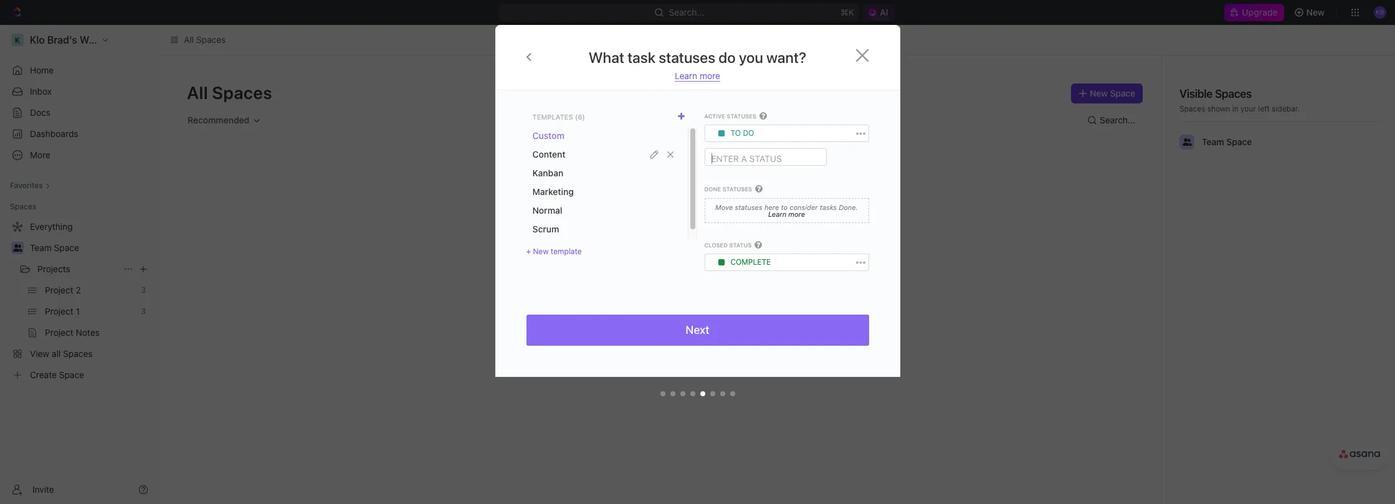 Task type: describe. For each thing, give the bounding box(es) containing it.
new for new space
[[1090, 88, 1108, 99]]

inbox
[[30, 86, 52, 97]]

team space inside sidebar navigation
[[30, 243, 79, 253]]

done
[[705, 186, 721, 193]]

kanban
[[533, 168, 564, 178]]

favorites
[[10, 181, 43, 190]]

statuses up learn more
[[659, 49, 716, 66]]

0 horizontal spatial learn more link
[[675, 70, 721, 82]]

tasks
[[820, 203, 837, 211]]

user group image inside tree
[[13, 244, 22, 252]]

⌘k
[[841, 7, 855, 17]]

templates
[[533, 113, 573, 121]]

0 horizontal spatial search...
[[669, 7, 705, 17]]

1 vertical spatial all
[[187, 82, 208, 103]]

closed status
[[705, 242, 752, 249]]

inbox link
[[5, 82, 153, 102]]

scrum
[[533, 224, 559, 234]]

0 horizontal spatial do
[[719, 49, 736, 66]]

content
[[533, 149, 566, 160]]

active
[[705, 113, 726, 120]]

invite
[[32, 484, 54, 495]]

task
[[628, 49, 656, 66]]

1 vertical spatial all spaces
[[187, 82, 272, 103]]

favorites button
[[5, 178, 55, 193]]

projects link
[[37, 259, 118, 279]]

visible
[[1180, 87, 1213, 100]]

want?
[[767, 49, 807, 66]]

1 vertical spatial do
[[743, 129, 755, 138]]

what task statuses do you want? dialog
[[495, 25, 901, 408]]

what
[[589, 49, 625, 66]]

custom
[[533, 130, 565, 141]]

here
[[765, 203, 780, 211]]

marketing
[[533, 186, 574, 197]]

more inside move statuses here to consider tasks done. learn more
[[789, 210, 806, 218]]

move
[[716, 203, 733, 211]]

search... inside button
[[1100, 115, 1136, 125]]

next button
[[526, 315, 869, 346]]

sidebar navigation
[[0, 25, 159, 504]]

team inside sidebar navigation
[[30, 243, 52, 253]]

spaces inside sidebar navigation
[[10, 202, 36, 211]]

done.
[[839, 203, 858, 211]]

(6)
[[575, 113, 585, 121]]

status
[[730, 242, 752, 249]]

new for new
[[1307, 7, 1325, 17]]

1 vertical spatial learn more link
[[769, 210, 806, 218]]

home link
[[5, 60, 153, 80]]

search... button
[[1083, 110, 1143, 130]]

docs link
[[5, 103, 153, 123]]

done statuses
[[705, 186, 753, 193]]

0 vertical spatial all
[[184, 34, 194, 45]]

learn more
[[675, 70, 721, 81]]

home
[[30, 65, 54, 75]]

sidebar.
[[1273, 104, 1301, 113]]

projects
[[37, 264, 70, 274]]



Task type: locate. For each thing, give the bounding box(es) containing it.
space
[[1111, 88, 1136, 99], [1227, 137, 1253, 147], [54, 243, 79, 253]]

0 horizontal spatial team space
[[30, 243, 79, 253]]

more down what task statuses do you want?
[[700, 70, 721, 81]]

tree containing team space
[[5, 217, 153, 385]]

new up search... button
[[1090, 88, 1108, 99]]

dashboards
[[30, 128, 78, 139]]

1 horizontal spatial user group image
[[1183, 138, 1192, 146]]

to right dropdown menu image on the top right
[[731, 129, 741, 138]]

search... down new space
[[1100, 115, 1136, 125]]

new button
[[1290, 2, 1333, 22]]

0 horizontal spatial to
[[731, 129, 741, 138]]

new
[[1307, 7, 1325, 17], [1090, 88, 1108, 99], [533, 247, 549, 256]]

do
[[719, 49, 736, 66], [743, 129, 755, 138]]

to do
[[731, 129, 755, 138]]

0 vertical spatial learn
[[675, 70, 698, 81]]

space inside "team space" link
[[54, 243, 79, 253]]

new space
[[1090, 88, 1136, 99]]

team space down shown
[[1203, 137, 1253, 147]]

1 horizontal spatial to
[[781, 203, 788, 211]]

do down active statuses
[[743, 129, 755, 138]]

statuses up move
[[723, 186, 753, 193]]

1 vertical spatial team space
[[30, 243, 79, 253]]

1 horizontal spatial do
[[743, 129, 755, 138]]

new right +
[[533, 247, 549, 256]]

complete
[[731, 257, 771, 267]]

1 horizontal spatial more
[[789, 210, 806, 218]]

team space link
[[30, 238, 151, 258]]

template
[[551, 247, 582, 256]]

statuses
[[659, 49, 716, 66], [727, 113, 757, 120], [723, 186, 753, 193], [735, 203, 763, 211]]

learn more link down what task statuses do you want?
[[675, 70, 721, 82]]

2 horizontal spatial new
[[1307, 7, 1325, 17]]

normal
[[533, 205, 563, 216]]

0 vertical spatial search...
[[669, 7, 705, 17]]

0 horizontal spatial more
[[700, 70, 721, 81]]

0 vertical spatial all spaces
[[184, 34, 226, 45]]

user group image
[[1183, 138, 1192, 146], [13, 244, 22, 252]]

team space
[[1203, 137, 1253, 147], [30, 243, 79, 253]]

1 horizontal spatial team space
[[1203, 137, 1253, 147]]

shown
[[1208, 104, 1231, 113]]

consider
[[790, 203, 818, 211]]

space inside new space button
[[1111, 88, 1136, 99]]

more
[[700, 70, 721, 81], [789, 210, 806, 218]]

0 vertical spatial do
[[719, 49, 736, 66]]

in
[[1233, 104, 1239, 113]]

to
[[731, 129, 741, 138], [781, 203, 788, 211]]

0 vertical spatial new
[[1307, 7, 1325, 17]]

statuses for active
[[727, 113, 757, 120]]

0 vertical spatial to
[[731, 129, 741, 138]]

+
[[526, 247, 531, 256]]

team
[[1203, 137, 1225, 147], [30, 243, 52, 253]]

0 vertical spatial user group image
[[1183, 138, 1192, 146]]

dashboards link
[[5, 124, 153, 144]]

upgrade link
[[1225, 4, 1285, 21]]

0 horizontal spatial learn
[[675, 70, 698, 81]]

to inside move statuses here to consider tasks done. learn more
[[781, 203, 788, 211]]

space up search... button
[[1111, 88, 1136, 99]]

move statuses here to consider tasks done. learn more
[[716, 203, 858, 218]]

what task statuses do you want?
[[589, 49, 807, 66]]

0 horizontal spatial new
[[533, 247, 549, 256]]

statuses up to do
[[727, 113, 757, 120]]

1 vertical spatial search...
[[1100, 115, 1136, 125]]

all spaces
[[184, 34, 226, 45], [187, 82, 272, 103]]

visible spaces spaces shown in your left sidebar.
[[1180, 87, 1301, 113]]

1 horizontal spatial learn
[[769, 210, 787, 218]]

0 vertical spatial learn more link
[[675, 70, 721, 82]]

1 horizontal spatial team
[[1203, 137, 1225, 147]]

team down shown
[[1203, 137, 1225, 147]]

do left you
[[719, 49, 736, 66]]

learn inside move statuses here to consider tasks done. learn more
[[769, 210, 787, 218]]

learn more link
[[675, 70, 721, 82], [769, 210, 806, 218]]

learn
[[675, 70, 698, 81], [769, 210, 787, 218]]

0 vertical spatial team
[[1203, 137, 1225, 147]]

1 vertical spatial more
[[789, 210, 806, 218]]

1 vertical spatial team
[[30, 243, 52, 253]]

0 vertical spatial space
[[1111, 88, 1136, 99]]

docs
[[30, 107, 51, 118]]

statuses left the here
[[735, 203, 763, 211]]

0 horizontal spatial user group image
[[13, 244, 22, 252]]

1 vertical spatial space
[[1227, 137, 1253, 147]]

0 horizontal spatial space
[[54, 243, 79, 253]]

2 vertical spatial space
[[54, 243, 79, 253]]

templates (6)
[[533, 113, 585, 121]]

1 vertical spatial user group image
[[13, 244, 22, 252]]

1 horizontal spatial search...
[[1100, 115, 1136, 125]]

statuses for move
[[735, 203, 763, 211]]

space down in
[[1227, 137, 1253, 147]]

1 horizontal spatial new
[[1090, 88, 1108, 99]]

2 horizontal spatial space
[[1227, 137, 1253, 147]]

active statuses
[[705, 113, 757, 120]]

1 vertical spatial to
[[781, 203, 788, 211]]

you
[[739, 49, 764, 66]]

upgrade
[[1243, 7, 1278, 17]]

your
[[1241, 104, 1257, 113]]

next
[[686, 324, 710, 337]]

new right upgrade
[[1307, 7, 1325, 17]]

closed
[[705, 242, 728, 249]]

+ new template
[[526, 247, 582, 256]]

statuses inside move statuses here to consider tasks done. learn more
[[735, 203, 763, 211]]

all
[[184, 34, 194, 45], [187, 82, 208, 103]]

to right the here
[[781, 203, 788, 211]]

more right the here
[[789, 210, 806, 218]]

new inside what task statuses do you want? dialog
[[533, 247, 549, 256]]

left
[[1259, 104, 1271, 113]]

1 vertical spatial learn
[[769, 210, 787, 218]]

0 horizontal spatial team
[[30, 243, 52, 253]]

tree
[[5, 217, 153, 385]]

dropdown menu image
[[719, 131, 725, 137]]

space up projects link
[[54, 243, 79, 253]]

1 horizontal spatial learn more link
[[769, 210, 806, 218]]

learn more link left tasks
[[769, 210, 806, 218]]

team up projects
[[30, 243, 52, 253]]

2 vertical spatial new
[[533, 247, 549, 256]]

statuses for done
[[723, 186, 753, 193]]

new inside new button
[[1307, 7, 1325, 17]]

1 horizontal spatial space
[[1111, 88, 1136, 99]]

new space button
[[1072, 84, 1143, 103]]

learn left consider on the top of the page
[[769, 210, 787, 218]]

0 vertical spatial more
[[700, 70, 721, 81]]

1 vertical spatial new
[[1090, 88, 1108, 99]]

spaces
[[196, 34, 226, 45], [212, 82, 272, 103], [1216, 87, 1252, 100], [1180, 104, 1206, 113], [10, 202, 36, 211]]

0 vertical spatial team space
[[1203, 137, 1253, 147]]

search... up what task statuses do you want?
[[669, 7, 705, 17]]

new inside new space button
[[1090, 88, 1108, 99]]

team space up projects
[[30, 243, 79, 253]]

search...
[[669, 7, 705, 17], [1100, 115, 1136, 125]]

tree inside sidebar navigation
[[5, 217, 153, 385]]

Enter a status text field
[[712, 149, 820, 166]]

learn down what task statuses do you want?
[[675, 70, 698, 81]]



Task type: vqa. For each thing, say whether or not it's contained in the screenshot.
space in button
yes



